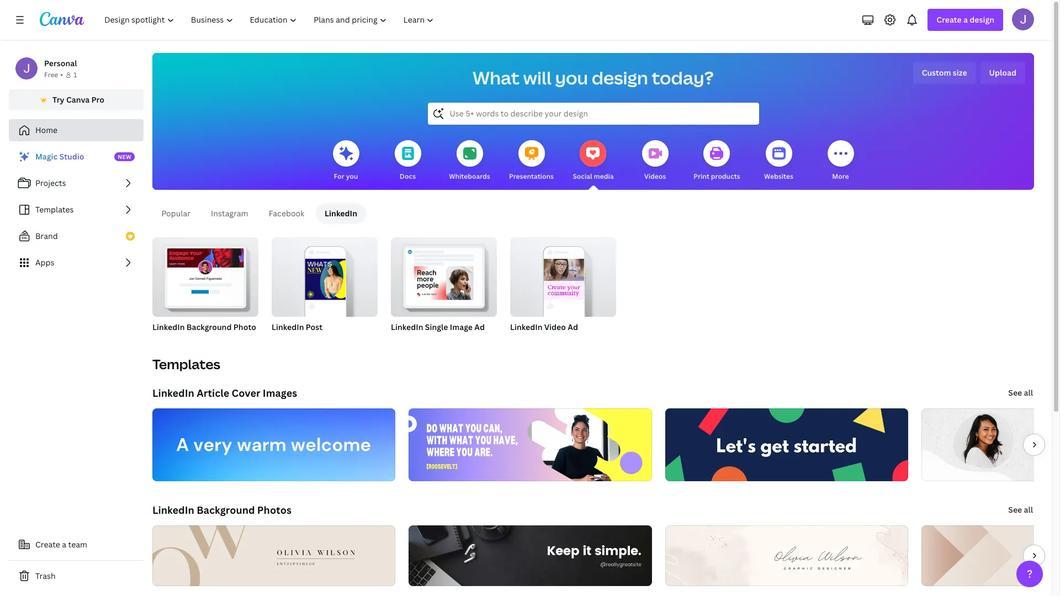 Task type: locate. For each thing, give the bounding box(es) containing it.
for
[[334, 172, 344, 181]]

0 vertical spatial you
[[555, 66, 588, 89]]

custom size
[[922, 67, 967, 78]]

background inside linkedin background photo group
[[187, 322, 232, 332]]

1 vertical spatial a
[[62, 539, 66, 550]]

a left team
[[62, 539, 66, 550]]

1 group from the left
[[152, 233, 258, 317]]

see for linkedin article cover images
[[1008, 388, 1022, 398]]

ad
[[474, 322, 485, 332], [568, 322, 578, 332]]

linkedin for linkedin background photos
[[152, 504, 194, 517]]

brand link
[[9, 225, 144, 247]]

list
[[9, 146, 144, 274]]

personal
[[44, 58, 77, 68]]

2 ad from the left
[[568, 322, 578, 332]]

background
[[187, 322, 232, 332], [197, 504, 255, 517]]

1 vertical spatial create
[[35, 539, 60, 550]]

photos
[[257, 504, 291, 517]]

team
[[68, 539, 87, 550]]

create left team
[[35, 539, 60, 550]]

top level navigation element
[[97, 9, 444, 31]]

group
[[152, 233, 258, 317], [272, 233, 378, 317], [391, 233, 497, 317], [510, 233, 616, 317]]

1 ad from the left
[[474, 322, 485, 332]]

create a design button
[[928, 9, 1003, 31]]

create inside button
[[35, 539, 60, 550]]

•
[[60, 70, 63, 80]]

2 see all link from the top
[[1007, 499, 1034, 521]]

0 vertical spatial create
[[937, 14, 962, 25]]

group up linkedin single image ad on the bottom left of page
[[391, 233, 497, 317]]

create for create a team
[[35, 539, 60, 550]]

1 horizontal spatial a
[[963, 14, 968, 25]]

create up custom size
[[937, 14, 962, 25]]

upload button
[[980, 62, 1025, 84]]

design up search search box
[[592, 66, 648, 89]]

group up video in the right bottom of the page
[[510, 233, 616, 317]]

1 see from the top
[[1008, 388, 1022, 398]]

brand
[[35, 231, 58, 241]]

see all link
[[1007, 382, 1034, 404], [1007, 499, 1034, 521]]

group up linkedin background photo
[[152, 233, 258, 317]]

see all for linkedin article cover images
[[1008, 388, 1033, 398]]

see all link for linkedin background photos
[[1007, 499, 1034, 521]]

ad right image
[[474, 322, 485, 332]]

presentations button
[[509, 133, 554, 190]]

what will you design today?
[[473, 66, 714, 89]]

0 vertical spatial see all link
[[1007, 382, 1034, 404]]

linkedin for linkedin post
[[272, 322, 304, 332]]

a
[[963, 14, 968, 25], [62, 539, 66, 550]]

background left photo at the bottom of page
[[187, 322, 232, 332]]

a inside button
[[62, 539, 66, 550]]

None search field
[[428, 103, 759, 125]]

design
[[970, 14, 994, 25], [592, 66, 648, 89]]

0 vertical spatial templates
[[35, 204, 74, 215]]

linkedin background photo group
[[152, 233, 258, 347]]

2 see from the top
[[1008, 505, 1022, 515]]

see
[[1008, 388, 1022, 398], [1008, 505, 1022, 515]]

0 vertical spatial see all
[[1008, 388, 1033, 398]]

linkedin for linkedin
[[325, 208, 357, 219]]

1 vertical spatial see all
[[1008, 505, 1033, 515]]

you
[[555, 66, 588, 89], [346, 172, 358, 181]]

1 vertical spatial see all link
[[1007, 499, 1034, 521]]

a inside dropdown button
[[963, 14, 968, 25]]

linkedin for linkedin single image ad
[[391, 322, 423, 332]]

group for post
[[272, 233, 378, 317]]

apps link
[[9, 252, 144, 274]]

article
[[197, 386, 229, 400]]

print
[[694, 172, 709, 181]]

templates
[[35, 204, 74, 215], [152, 355, 220, 373]]

4 group from the left
[[510, 233, 616, 317]]

1 vertical spatial all
[[1024, 505, 1033, 515]]

1 horizontal spatial create
[[937, 14, 962, 25]]

websites
[[764, 172, 793, 181]]

linkedin
[[325, 208, 357, 219], [152, 322, 185, 332], [272, 322, 304, 332], [391, 322, 423, 332], [510, 322, 542, 332], [152, 386, 194, 400], [152, 504, 194, 517]]

group up post on the bottom left of the page
[[272, 233, 378, 317]]

create
[[937, 14, 962, 25], [35, 539, 60, 550]]

design left "jacob simon" icon
[[970, 14, 994, 25]]

templates down projects
[[35, 204, 74, 215]]

you right for
[[346, 172, 358, 181]]

create inside dropdown button
[[937, 14, 962, 25]]

0 vertical spatial design
[[970, 14, 994, 25]]

1 vertical spatial you
[[346, 172, 358, 181]]

templates up 'article'
[[152, 355, 220, 373]]

today?
[[652, 66, 714, 89]]

home link
[[9, 119, 144, 141]]

create a design
[[937, 14, 994, 25]]

popular button
[[152, 203, 200, 224]]

projects
[[35, 178, 66, 188]]

0 horizontal spatial a
[[62, 539, 66, 550]]

custom
[[922, 67, 951, 78]]

0 horizontal spatial ad
[[474, 322, 485, 332]]

see all link for linkedin article cover images
[[1007, 382, 1034, 404]]

1 vertical spatial templates
[[152, 355, 220, 373]]

linkedin single image ad group
[[391, 233, 497, 347]]

try canva pro button
[[9, 89, 144, 110]]

try canva pro
[[52, 94, 104, 105]]

all
[[1024, 388, 1033, 398], [1024, 505, 1033, 515]]

0 horizontal spatial create
[[35, 539, 60, 550]]

ad right video in the right bottom of the page
[[568, 322, 578, 332]]

all for linkedin background photos
[[1024, 505, 1033, 515]]

1 see all link from the top
[[1007, 382, 1034, 404]]

instagram button
[[202, 203, 257, 224]]

1 horizontal spatial you
[[555, 66, 588, 89]]

free •
[[44, 70, 63, 80]]

3 group from the left
[[391, 233, 497, 317]]

1 horizontal spatial templates
[[152, 355, 220, 373]]

you right will on the top of the page
[[555, 66, 588, 89]]

linkedin background photos
[[152, 504, 291, 517]]

Search search field
[[450, 103, 737, 124]]

0 vertical spatial all
[[1024, 388, 1033, 398]]

1 see all from the top
[[1008, 388, 1033, 398]]

2 group from the left
[[272, 233, 378, 317]]

see all
[[1008, 388, 1033, 398], [1008, 505, 1033, 515]]

images
[[263, 386, 297, 400]]

upload
[[989, 67, 1016, 78]]

background left photos
[[197, 504, 255, 517]]

background for photos
[[197, 504, 255, 517]]

1 vertical spatial design
[[592, 66, 648, 89]]

0 horizontal spatial templates
[[35, 204, 74, 215]]

photo
[[233, 322, 256, 332]]

a up size
[[963, 14, 968, 25]]

0 horizontal spatial you
[[346, 172, 358, 181]]

0 vertical spatial background
[[187, 322, 232, 332]]

facebook
[[269, 208, 304, 219]]

1 vertical spatial background
[[197, 504, 255, 517]]

custom size button
[[913, 62, 976, 84]]

linkedin for linkedin video ad
[[510, 322, 542, 332]]

0 vertical spatial a
[[963, 14, 968, 25]]

1 horizontal spatial ad
[[568, 322, 578, 332]]

2 all from the top
[[1024, 505, 1033, 515]]

linkedin for linkedin background photo
[[152, 322, 185, 332]]

for you button
[[333, 133, 359, 190]]

linkedin post
[[272, 322, 322, 332]]

linkedin single image ad
[[391, 322, 485, 332]]

social media button
[[573, 133, 614, 190]]

2 see all from the top
[[1008, 505, 1033, 515]]

1 all from the top
[[1024, 388, 1033, 398]]

0 vertical spatial see
[[1008, 388, 1022, 398]]

more
[[832, 172, 849, 181]]

whiteboards
[[449, 172, 490, 181]]

1
[[73, 70, 77, 80]]

for you
[[334, 172, 358, 181]]

free
[[44, 70, 58, 80]]

more button
[[827, 133, 854, 190]]

linkedin background photo
[[152, 322, 256, 332]]

1 vertical spatial see
[[1008, 505, 1022, 515]]

trash link
[[9, 565, 144, 587]]

1 horizontal spatial design
[[970, 14, 994, 25]]

linkedin inside button
[[325, 208, 357, 219]]



Task type: describe. For each thing, give the bounding box(es) containing it.
social media
[[573, 172, 614, 181]]

jacob simon image
[[1012, 8, 1034, 30]]

linkedin article cover images link
[[152, 386, 297, 400]]

design inside dropdown button
[[970, 14, 994, 25]]

projects link
[[9, 172, 144, 194]]

magic studio
[[35, 151, 84, 162]]

size
[[953, 67, 967, 78]]

linkedin video ad
[[510, 322, 578, 332]]

media
[[594, 172, 614, 181]]

docs button
[[394, 133, 421, 190]]

presentations
[[509, 172, 554, 181]]

videos button
[[642, 133, 668, 190]]

social
[[573, 172, 592, 181]]

group for video
[[510, 233, 616, 317]]

print products
[[694, 172, 740, 181]]

cover
[[232, 386, 260, 400]]

popular
[[161, 208, 191, 219]]

group for background
[[152, 233, 258, 317]]

linkedin background photos link
[[152, 504, 291, 517]]

facebook button
[[260, 203, 314, 224]]

post
[[306, 322, 322, 332]]

linkedin for linkedin article cover images
[[152, 386, 194, 400]]

linkedin article cover images
[[152, 386, 297, 400]]

products
[[711, 172, 740, 181]]

instagram
[[211, 208, 248, 219]]

create for create a design
[[937, 14, 962, 25]]

magic
[[35, 151, 58, 162]]

see for linkedin background photos
[[1008, 505, 1022, 515]]

new
[[118, 153, 132, 161]]

0 horizontal spatial design
[[592, 66, 648, 89]]

templates link
[[9, 199, 144, 221]]

a for design
[[963, 14, 968, 25]]

list containing magic studio
[[9, 146, 144, 274]]

create a team button
[[9, 534, 144, 556]]

home
[[35, 125, 57, 135]]

linkedin post group
[[272, 233, 378, 347]]

websites button
[[764, 133, 793, 190]]

video
[[544, 322, 566, 332]]

create a team
[[35, 539, 87, 550]]

single
[[425, 322, 448, 332]]

see all for linkedin background photos
[[1008, 505, 1033, 515]]

a for team
[[62, 539, 66, 550]]

try
[[52, 94, 64, 105]]

linkedin button
[[316, 203, 366, 224]]

print products button
[[694, 133, 740, 190]]

will
[[523, 66, 551, 89]]

apps
[[35, 257, 54, 268]]

image
[[450, 322, 473, 332]]

docs
[[400, 172, 416, 181]]

background for photo
[[187, 322, 232, 332]]

videos
[[644, 172, 666, 181]]

whiteboards button
[[449, 133, 490, 190]]

group for single
[[391, 233, 497, 317]]

canva
[[66, 94, 90, 105]]

what
[[473, 66, 520, 89]]

pro
[[91, 94, 104, 105]]

trash
[[35, 571, 56, 581]]

linkedin video ad group
[[510, 233, 616, 347]]

you inside button
[[346, 172, 358, 181]]

studio
[[59, 151, 84, 162]]

all for linkedin article cover images
[[1024, 388, 1033, 398]]



Task type: vqa. For each thing, say whether or not it's contained in the screenshot.
you
yes



